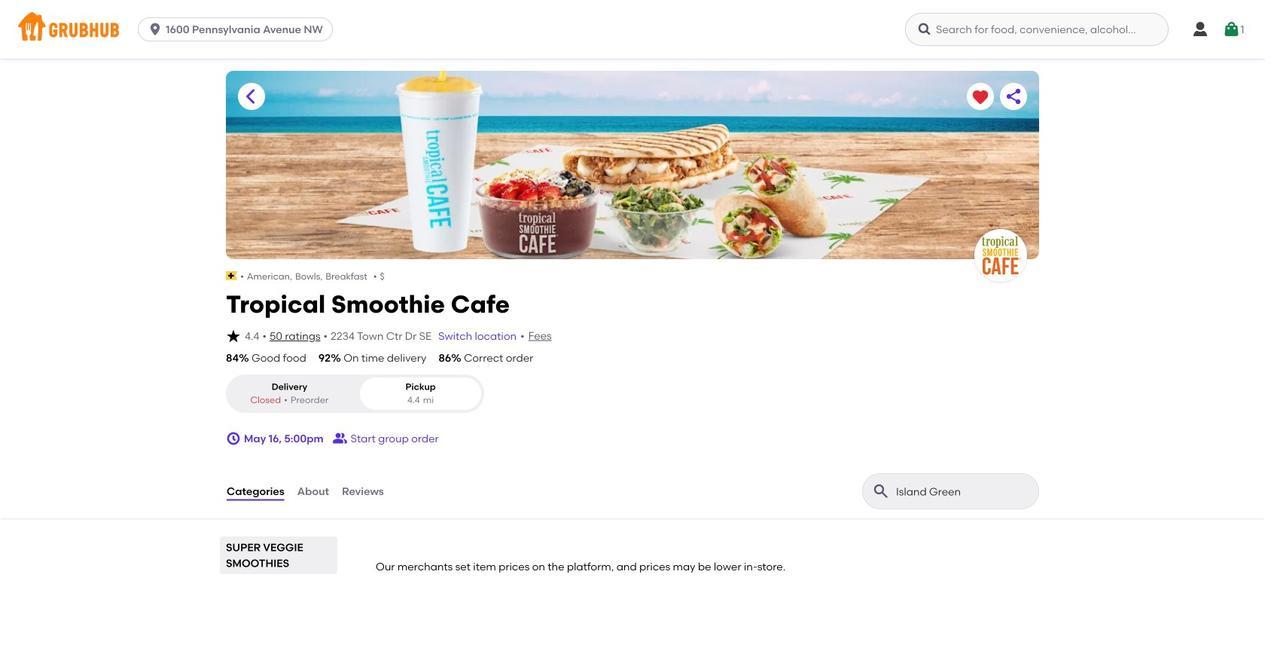 Task type: describe. For each thing, give the bounding box(es) containing it.
search icon image
[[873, 482, 891, 500]]

0 horizontal spatial svg image
[[918, 22, 933, 37]]

people icon image
[[333, 431, 348, 446]]

subscription pass image
[[226, 271, 237, 280]]

main navigation navigation
[[0, 0, 1266, 59]]

share icon image
[[1005, 87, 1023, 105]]

Search for food, convenience, alcohol... search field
[[906, 13, 1169, 46]]



Task type: locate. For each thing, give the bounding box(es) containing it.
option group
[[226, 375, 484, 413]]

caret left icon image
[[243, 87, 261, 105]]

svg image
[[1192, 20, 1210, 38], [148, 22, 163, 37], [226, 329, 241, 344], [226, 431, 241, 446]]

Search Tropical Smoothie Cafe  search field
[[895, 484, 1010, 499]]

svg image
[[1223, 20, 1241, 38], [918, 22, 933, 37]]

1 horizontal spatial svg image
[[1223, 20, 1241, 38]]



Task type: vqa. For each thing, say whether or not it's contained in the screenshot.
All Other Cakes tab
no



